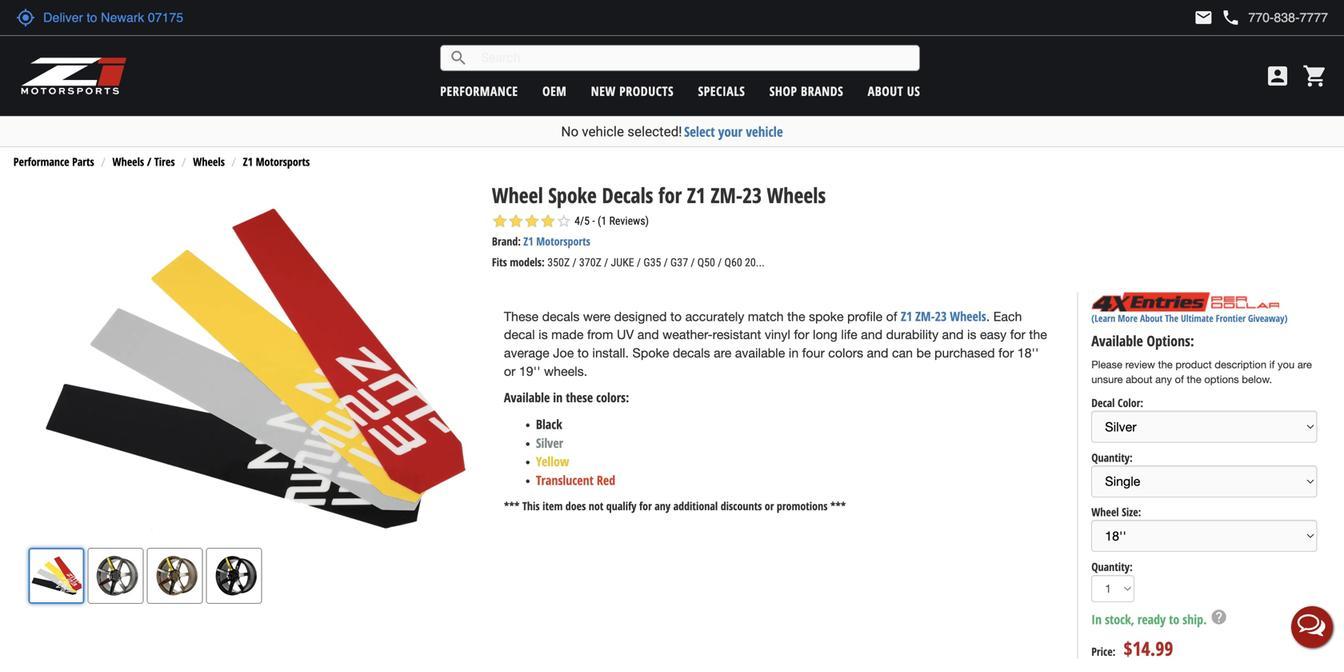 Task type: describe. For each thing, give the bounding box(es) containing it.
wheels inside wheel spoke decals for z1 zm-23 wheels star star star star star_border 4/5 - (1 reviews) brand: z1 motorsports fits models: 350z / 370z / juke / g35 / g37 / q50 / q60 20...
[[767, 181, 826, 209]]

additional
[[673, 498, 718, 514]]

available
[[735, 346, 785, 360]]

. each decal is made from uv and weather-resistant vinyl for long life and durability and is easy for the average joe to install. spoke decals are available in four colors and can be purchased for 18'' or 19'' wheels.
[[504, 309, 1047, 379]]

product
[[1176, 358, 1212, 371]]

z1 up durability
[[901, 307, 912, 325]]

giveaway)
[[1248, 312, 1288, 325]]

2 is from the left
[[967, 327, 976, 342]]

install.
[[592, 346, 629, 360]]

life
[[841, 327, 857, 342]]

1 star from the left
[[492, 213, 508, 229]]

z1 up models:
[[523, 234, 533, 249]]

spoke inside . each decal is made from uv and weather-resistant vinyl for long life and durability and is easy for the average joe to install. spoke decals are available in four colors and can be purchased for 18'' or 19'' wheels.
[[632, 346, 669, 360]]

/ right the 370z
[[604, 256, 608, 269]]

my_location
[[16, 8, 35, 27]]

to inside these decals were designed to accurately match the spoke profile of z1 zm-23 wheels
[[670, 309, 682, 324]]

1 horizontal spatial zm-
[[915, 307, 935, 325]]

size:
[[1122, 505, 1141, 520]]

370z
[[579, 256, 602, 269]]

vinyl
[[765, 327, 790, 342]]

are inside . each decal is made from uv and weather-resistant vinyl for long life and durability and is easy for the average joe to install. spoke decals are available in four colors and can be purchased for 18'' or 19'' wheels.
[[714, 346, 732, 360]]

does
[[565, 498, 586, 514]]

0 horizontal spatial motorsports
[[256, 154, 310, 169]]

/ left the q60 at top
[[718, 256, 722, 269]]

selected!
[[627, 124, 682, 140]]

wheel spoke decals for z1 zm-23 wheels star star star star star_border 4/5 - (1 reviews) brand: z1 motorsports fits models: 350z / 370z / juke / g35 / g37 / q50 / q60 20...
[[492, 181, 826, 270]]

silver
[[536, 434, 563, 452]]

promotions
[[777, 498, 828, 514]]

accurately
[[685, 309, 744, 324]]

1 is from the left
[[539, 327, 548, 342]]

in inside . each decal is made from uv and weather-resistant vinyl for long life and durability and is easy for the average joe to install. spoke decals are available in four colors and can be purchased for 18'' or 19'' wheels.
[[789, 346, 799, 360]]

2 *** from the left
[[830, 498, 846, 514]]

350z
[[547, 256, 570, 269]]

these
[[566, 389, 593, 406]]

g37
[[670, 256, 688, 269]]

the inside these decals were designed to accurately match the spoke profile of z1 zm-23 wheels
[[787, 309, 805, 324]]

and down "profile"
[[861, 327, 883, 342]]

shopping_cart
[[1303, 63, 1328, 89]]

ship.
[[1183, 611, 1207, 628]]

review
[[1125, 358, 1155, 371]]

0 horizontal spatial about
[[868, 82, 903, 100]]

the inside . each decal is made from uv and weather-resistant vinyl for long life and durability and is easy for the average joe to install. spoke decals are available in four colors and can be purchased for 18'' or 19'' wheels.
[[1029, 327, 1047, 342]]

from
[[587, 327, 613, 342]]

specials link
[[698, 82, 745, 100]]

item
[[543, 498, 563, 514]]

were
[[583, 309, 611, 324]]

mail phone
[[1194, 8, 1240, 27]]

no vehicle selected! select your vehicle
[[561, 122, 783, 141]]

performance parts link
[[13, 154, 94, 169]]

help
[[1210, 609, 1228, 626]]

wheel for spoke
[[492, 181, 543, 209]]

1 vertical spatial z1 motorsports link
[[523, 234, 590, 249]]

for down each
[[1010, 327, 1026, 342]]

about us link
[[868, 82, 920, 100]]

us
[[907, 82, 920, 100]]

are inside '(learn more about the ultimate frontier giveaway) available options: please review the product description if you are unsure about any of the options below.'
[[1298, 358, 1312, 371]]

1 horizontal spatial vehicle
[[746, 122, 783, 141]]

you
[[1278, 358, 1295, 371]]

23 inside wheel spoke decals for z1 zm-23 wheels star star star star star_border 4/5 - (1 reviews) brand: z1 motorsports fits models: 350z / 370z / juke / g35 / g37 / q50 / q60 20...
[[743, 181, 762, 209]]

wheels / tires link
[[112, 154, 175, 169]]

decals
[[602, 181, 653, 209]]

the down options:
[[1158, 358, 1173, 371]]

colors:
[[596, 389, 629, 406]]

(learn
[[1091, 312, 1115, 325]]

products
[[619, 82, 674, 100]]

or inside . each decal is made from uv and weather-resistant vinyl for long life and durability and is easy for the average joe to install. spoke decals are available in four colors and can be purchased for 18'' or 19'' wheels.
[[504, 364, 516, 379]]

shop
[[769, 82, 797, 100]]

durability
[[886, 327, 939, 342]]

wheels / tires
[[112, 154, 175, 169]]

shop brands
[[769, 82, 843, 100]]

about
[[1126, 373, 1153, 386]]

options:
[[1147, 331, 1194, 351]]

spoke inside wheel spoke decals for z1 zm-23 wheels star star star star star_border 4/5 - (1 reviews) brand: z1 motorsports fits models: 350z / 370z / juke / g35 / g37 / q50 / q60 20...
[[548, 181, 597, 209]]

colors
[[828, 346, 863, 360]]

to inside in stock, ready to ship. help
[[1169, 611, 1179, 628]]

z1 down select
[[687, 181, 706, 209]]

decals inside . each decal is made from uv and weather-resistant vinyl for long life and durability and is easy for the average joe to install. spoke decals are available in four colors and can be purchased for 18'' or 19'' wheels.
[[673, 346, 710, 360]]

decal
[[504, 327, 535, 342]]

decal
[[1091, 395, 1115, 411]]

shopping_cart link
[[1299, 63, 1328, 89]]

select
[[684, 122, 715, 141]]

average
[[504, 346, 549, 360]]

available inside '(learn more about the ultimate frontier giveaway) available options: please review the product description if you are unsure about any of the options below.'
[[1091, 331, 1143, 351]]

z1 motorsports
[[243, 154, 310, 169]]

brands
[[801, 82, 843, 100]]

g35
[[644, 256, 661, 269]]

resistant
[[713, 327, 761, 342]]

/ right 350z
[[572, 256, 577, 269]]

(learn more about the ultimate frontier giveaway) link
[[1091, 312, 1288, 325]]

Search search field
[[468, 46, 919, 70]]

wheels link
[[193, 154, 225, 169]]

long
[[813, 327, 838, 342]]

performance link
[[440, 82, 518, 100]]

motorsports inside wheel spoke decals for z1 zm-23 wheels star star star star star_border 4/5 - (1 reviews) brand: z1 motorsports fits models: 350z / 370z / juke / g35 / g37 / q50 / q60 20...
[[536, 234, 590, 249]]

1 horizontal spatial 23
[[935, 307, 947, 325]]

fits
[[492, 254, 507, 270]]

1 *** from the left
[[504, 498, 520, 514]]

to inside . each decal is made from uv and weather-resistant vinyl for long life and durability and is easy for the average joe to install. spoke decals are available in four colors and can be purchased for 18'' or 19'' wheels.
[[577, 346, 589, 360]]

decals inside these decals were designed to accurately match the spoke profile of z1 zm-23 wheels
[[542, 309, 580, 324]]

joe
[[553, 346, 574, 360]]

0 horizontal spatial in
[[553, 389, 563, 406]]

mail link
[[1194, 8, 1213, 27]]

four
[[802, 346, 825, 360]]



Task type: locate. For each thing, give the bounding box(es) containing it.
about inside '(learn more about the ultimate frontier giveaway) available options: please review the product description if you are unsure about any of the options below.'
[[1140, 312, 1163, 325]]

*** left this
[[504, 498, 520, 514]]

/ left g35
[[637, 256, 641, 269]]

each
[[993, 309, 1022, 324]]

vehicle right no
[[582, 124, 624, 140]]

0 horizontal spatial 23
[[743, 181, 762, 209]]

0 vertical spatial 23
[[743, 181, 762, 209]]

zm- down the your
[[711, 181, 743, 209]]

0 horizontal spatial decals
[[542, 309, 580, 324]]

1 vertical spatial or
[[765, 498, 774, 514]]

23 down select your vehicle link
[[743, 181, 762, 209]]

yellow
[[536, 453, 569, 470]]

is
[[539, 327, 548, 342], [967, 327, 976, 342]]

z1 motorsports link
[[243, 154, 310, 169], [523, 234, 590, 249]]

(learn more about the ultimate frontier giveaway) available options: please review the product description if you are unsure about any of the options below.
[[1091, 312, 1312, 386]]

specials
[[698, 82, 745, 100]]

any
[[1155, 373, 1172, 386], [655, 498, 671, 514]]

about left the
[[1140, 312, 1163, 325]]

in stock, ready to ship. help
[[1091, 609, 1228, 628]]

0 vertical spatial spoke
[[548, 181, 597, 209]]

or
[[504, 364, 516, 379], [765, 498, 774, 514]]

1 horizontal spatial about
[[1140, 312, 1163, 325]]

juke
[[611, 256, 634, 269]]

0 vertical spatial to
[[670, 309, 682, 324]]

to
[[670, 309, 682, 324], [577, 346, 589, 360], [1169, 611, 1179, 628]]

red
[[597, 472, 615, 489]]

1 vertical spatial available
[[504, 389, 550, 406]]

available down more at the right
[[1091, 331, 1143, 351]]

zm- up durability
[[915, 307, 935, 325]]

0 horizontal spatial ***
[[504, 498, 520, 514]]

and left can
[[867, 346, 889, 360]]

0 horizontal spatial to
[[577, 346, 589, 360]]

2 vertical spatial to
[[1169, 611, 1179, 628]]

any inside '(learn more about the ultimate frontier giveaway) available options: please review the product description if you are unsure about any of the options below.'
[[1155, 373, 1172, 386]]

1 vertical spatial wheel
[[1091, 505, 1119, 520]]

vehicle inside no vehicle selected! select your vehicle
[[582, 124, 624, 140]]

2 star from the left
[[508, 213, 524, 229]]

or left 19''
[[504, 364, 516, 379]]

4/5 -
[[575, 214, 595, 228]]

available in these colors:
[[504, 389, 629, 406]]

decals down weather-
[[673, 346, 710, 360]]

in
[[1091, 611, 1102, 628]]

/ right g37
[[691, 256, 695, 269]]

zm- inside wheel spoke decals for z1 zm-23 wheels star star star star star_border 4/5 - (1 reviews) brand: z1 motorsports fits models: 350z / 370z / juke / g35 / g37 / q50 / q60 20...
[[711, 181, 743, 209]]

for right decals
[[658, 181, 682, 209]]

price:
[[1091, 644, 1116, 659]]

23
[[743, 181, 762, 209], [935, 307, 947, 325]]

no
[[561, 124, 579, 140]]

0 vertical spatial of
[[886, 309, 897, 324]]

1 horizontal spatial any
[[1155, 373, 1172, 386]]

quantity:
[[1091, 450, 1133, 465], [1091, 559, 1133, 574]]

the up 18''
[[1029, 327, 1047, 342]]

for left 18''
[[999, 346, 1014, 360]]

0 vertical spatial z1 motorsports link
[[243, 154, 310, 169]]

0 vertical spatial zm-
[[711, 181, 743, 209]]

spoke down uv
[[632, 346, 669, 360]]

1 horizontal spatial are
[[1298, 358, 1312, 371]]

wheel left 'size:'
[[1091, 505, 1119, 520]]

your
[[718, 122, 743, 141]]

or right discounts in the bottom of the page
[[765, 498, 774, 514]]

z1 motorsports link right wheels "link"
[[243, 154, 310, 169]]

wheel up the brand:
[[492, 181, 543, 209]]

wheel size:
[[1091, 505, 1141, 520]]

0 vertical spatial or
[[504, 364, 516, 379]]

z1 zm-23 wheels link
[[901, 307, 986, 325]]

1 horizontal spatial ***
[[830, 498, 846, 514]]

quantity: up 'wheel size:'
[[1091, 450, 1133, 465]]

/
[[147, 154, 151, 169], [572, 256, 577, 269], [604, 256, 608, 269], [637, 256, 641, 269], [664, 256, 668, 269], [691, 256, 695, 269], [718, 256, 722, 269]]

account_box
[[1265, 63, 1291, 89]]

wheel inside wheel spoke decals for z1 zm-23 wheels star star star star star_border 4/5 - (1 reviews) brand: z1 motorsports fits models: 350z / 370z / juke / g35 / g37 / q50 / q60 20...
[[492, 181, 543, 209]]

below.
[[1242, 373, 1272, 386]]

1 horizontal spatial to
[[670, 309, 682, 324]]

any left additional
[[655, 498, 671, 514]]

18''
[[1017, 346, 1039, 360]]

the up vinyl
[[787, 309, 805, 324]]

0 horizontal spatial of
[[886, 309, 897, 324]]

1 vertical spatial of
[[1175, 373, 1184, 386]]

0 vertical spatial available
[[1091, 331, 1143, 351]]

0 horizontal spatial vehicle
[[582, 124, 624, 140]]

wheel for size:
[[1091, 505, 1119, 520]]

black
[[536, 416, 562, 433]]

and down "designed" in the left of the page
[[637, 327, 659, 342]]

for up four
[[794, 327, 809, 342]]

4 star from the left
[[540, 213, 556, 229]]

discounts
[[721, 498, 762, 514]]

ultimate
[[1181, 312, 1213, 325]]

performance
[[440, 82, 518, 100]]

0 horizontal spatial spoke
[[548, 181, 597, 209]]

1 vertical spatial to
[[577, 346, 589, 360]]

1 vertical spatial about
[[1140, 312, 1163, 325]]

*** right the promotions at the bottom of page
[[830, 498, 846, 514]]

1 horizontal spatial of
[[1175, 373, 1184, 386]]

new products
[[591, 82, 674, 100]]

*** this item does not qualify for any additional discounts or promotions ***
[[504, 498, 846, 514]]

0 horizontal spatial zm-
[[711, 181, 743, 209]]

z1 right wheels "link"
[[243, 154, 253, 169]]

this
[[522, 498, 540, 514]]

0 horizontal spatial are
[[714, 346, 732, 360]]

purchased
[[935, 346, 995, 360]]

search
[[449, 48, 468, 68]]

2 horizontal spatial to
[[1169, 611, 1179, 628]]

1 horizontal spatial wheel
[[1091, 505, 1119, 520]]

the down product on the right bottom of page
[[1187, 373, 1201, 386]]

brand:
[[492, 234, 521, 249]]

to right joe at the left bottom of page
[[577, 346, 589, 360]]

is right decal
[[539, 327, 548, 342]]

/ left tires
[[147, 154, 151, 169]]

of right "profile"
[[886, 309, 897, 324]]

motorsports down star_border
[[536, 234, 590, 249]]

0 vertical spatial wheel
[[492, 181, 543, 209]]

motorsports
[[256, 154, 310, 169], [536, 234, 590, 249]]

qualify
[[606, 498, 636, 514]]

vehicle
[[746, 122, 783, 141], [582, 124, 624, 140]]

motorsports right wheels "link"
[[256, 154, 310, 169]]

2 quantity: from the top
[[1091, 559, 1133, 574]]

in left these
[[553, 389, 563, 406]]

1 horizontal spatial or
[[765, 498, 774, 514]]

are down 'resistant'
[[714, 346, 732, 360]]

z1 motorsports logo image
[[20, 56, 128, 96]]

/ left g37
[[664, 256, 668, 269]]

for
[[658, 181, 682, 209], [794, 327, 809, 342], [1010, 327, 1026, 342], [999, 346, 1014, 360], [639, 498, 652, 514]]

available down 19''
[[504, 389, 550, 406]]

easy
[[980, 327, 1007, 342]]

these decals were designed to accurately match the spoke profile of z1 zm-23 wheels
[[504, 307, 986, 325]]

1 vertical spatial decals
[[673, 346, 710, 360]]

decals up "made"
[[542, 309, 580, 324]]

z1 motorsports link down star_border
[[523, 234, 590, 249]]

0 horizontal spatial any
[[655, 498, 671, 514]]

0 vertical spatial quantity:
[[1091, 450, 1133, 465]]

for right qualify
[[639, 498, 652, 514]]

1 vertical spatial in
[[553, 389, 563, 406]]

23 up durability
[[935, 307, 947, 325]]

.
[[986, 309, 990, 324]]

stock,
[[1105, 611, 1134, 628]]

and down 'z1 zm-23 wheels' link
[[942, 327, 964, 342]]

any right about
[[1155, 373, 1172, 386]]

of inside these decals were designed to accurately match the spoke profile of z1 zm-23 wheels
[[886, 309, 897, 324]]

for inside wheel spoke decals for z1 zm-23 wheels star star star star star_border 4/5 - (1 reviews) brand: z1 motorsports fits models: 350z / 370z / juke / g35 / g37 / q50 / q60 20...
[[658, 181, 682, 209]]

1 horizontal spatial available
[[1091, 331, 1143, 351]]

0 horizontal spatial or
[[504, 364, 516, 379]]

unsure
[[1091, 373, 1123, 386]]

ready
[[1138, 611, 1166, 628]]

1 vertical spatial motorsports
[[536, 234, 590, 249]]

quantity: up stock,
[[1091, 559, 1133, 574]]

0 vertical spatial decals
[[542, 309, 580, 324]]

vehicle right the your
[[746, 122, 783, 141]]

in left four
[[789, 346, 799, 360]]

be
[[916, 346, 931, 360]]

star_border
[[556, 213, 572, 229]]

1 quantity: from the top
[[1091, 450, 1133, 465]]

uv
[[617, 327, 634, 342]]

0 horizontal spatial z1 motorsports link
[[243, 154, 310, 169]]

about left us
[[868, 82, 903, 100]]

to left ship.
[[1169, 611, 1179, 628]]

1 horizontal spatial in
[[789, 346, 799, 360]]

designed
[[614, 309, 667, 324]]

19''
[[519, 364, 540, 379]]

select your vehicle link
[[684, 122, 783, 141]]

description
[[1215, 358, 1267, 371]]

0 vertical spatial any
[[1155, 373, 1172, 386]]

1 horizontal spatial is
[[967, 327, 976, 342]]

not
[[589, 498, 604, 514]]

of inside '(learn more about the ultimate frontier giveaway) available options: please review the product description if you are unsure about any of the options below.'
[[1175, 373, 1184, 386]]

1 vertical spatial zm-
[[915, 307, 935, 325]]

1 vertical spatial any
[[655, 498, 671, 514]]

of down product on the right bottom of page
[[1175, 373, 1184, 386]]

translucent
[[536, 472, 594, 489]]

decals
[[542, 309, 580, 324], [673, 346, 710, 360]]

3 star from the left
[[524, 213, 540, 229]]

***
[[504, 498, 520, 514], [830, 498, 846, 514]]

made
[[551, 327, 584, 342]]

profile
[[847, 309, 883, 324]]

1 vertical spatial spoke
[[632, 346, 669, 360]]

0 vertical spatial in
[[789, 346, 799, 360]]

1 horizontal spatial motorsports
[[536, 234, 590, 249]]

1 horizontal spatial decals
[[673, 346, 710, 360]]

0 horizontal spatial available
[[504, 389, 550, 406]]

1 horizontal spatial z1 motorsports link
[[523, 234, 590, 249]]

0 vertical spatial about
[[868, 82, 903, 100]]

1 vertical spatial quantity:
[[1091, 559, 1133, 574]]

performance parts
[[13, 154, 94, 169]]

1 vertical spatial 23
[[935, 307, 947, 325]]

0 horizontal spatial is
[[539, 327, 548, 342]]

phone
[[1221, 8, 1240, 27]]

q50
[[697, 256, 715, 269]]

0 vertical spatial motorsports
[[256, 154, 310, 169]]

1 horizontal spatial spoke
[[632, 346, 669, 360]]

match
[[748, 309, 784, 324]]

phone link
[[1221, 8, 1328, 27]]

tires
[[154, 154, 175, 169]]

about us
[[868, 82, 920, 100]]

options
[[1204, 373, 1239, 386]]

wheels
[[112, 154, 144, 169], [193, 154, 225, 169], [767, 181, 826, 209], [950, 307, 986, 325]]

to up weather-
[[670, 309, 682, 324]]

parts
[[72, 154, 94, 169]]

z1
[[243, 154, 253, 169], [687, 181, 706, 209], [523, 234, 533, 249], [901, 307, 912, 325]]

if
[[1269, 358, 1275, 371]]

is up purchased
[[967, 327, 976, 342]]

0 horizontal spatial wheel
[[492, 181, 543, 209]]

spoke up star_border
[[548, 181, 597, 209]]

weather-
[[663, 327, 713, 342]]

are right "you"
[[1298, 358, 1312, 371]]

decal color:
[[1091, 395, 1143, 411]]



Task type: vqa. For each thing, say whether or not it's contained in the screenshot.
the leftmost OR
yes



